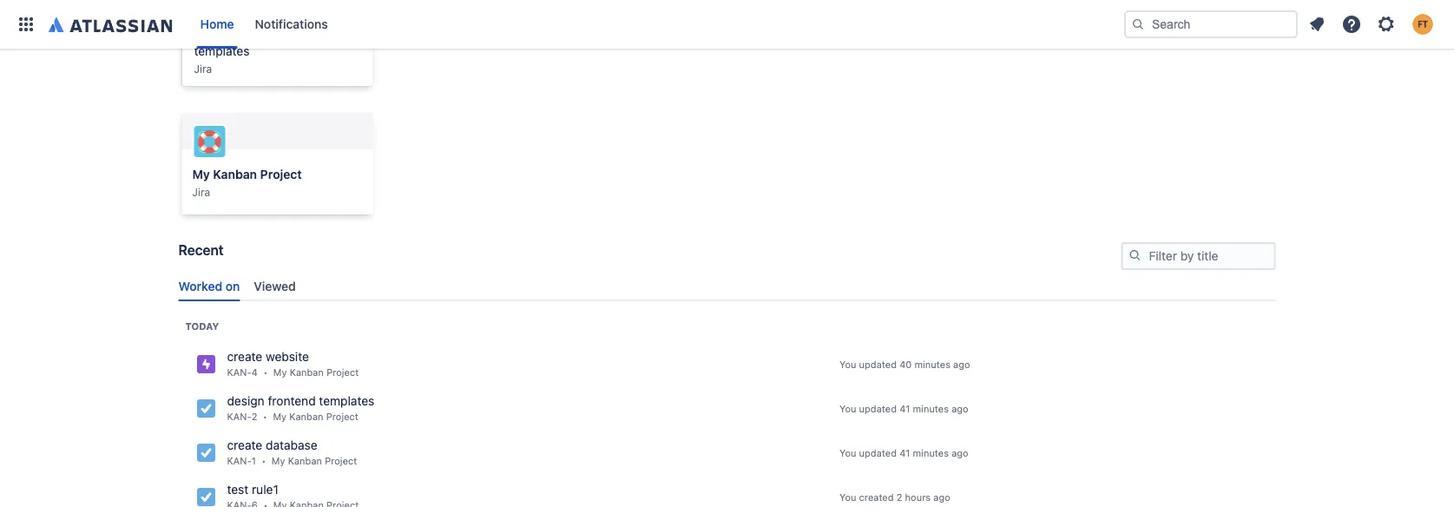 Task type: locate. For each thing, give the bounding box(es) containing it.
you updated 40 minutes ago
[[840, 358, 970, 370]]

help icon image
[[1341, 14, 1362, 35]]

minutes down you updated 40 minutes ago at right bottom
[[913, 403, 949, 414]]

1 41 from the top
[[900, 403, 910, 414]]

notifications
[[255, 17, 328, 31]]

banner
[[0, 0, 1454, 49]]

•
[[263, 366, 268, 378], [263, 411, 267, 422], [262, 455, 266, 466]]

my down database
[[272, 455, 285, 466]]

kan-2: design frontend templates link
[[194, 0, 361, 60]]

create up 4
[[227, 349, 262, 363]]

templates inside design frontend templates kan-2 • my kanban project
[[319, 393, 375, 407]]

minutes for create website
[[915, 358, 951, 370]]

ago for website
[[953, 358, 970, 370]]

1 you from the top
[[840, 358, 856, 370]]

create inside 'create website kan-4 • my kanban project'
[[227, 349, 262, 363]]

frontend
[[279, 26, 327, 41], [268, 393, 316, 407]]

0 horizontal spatial 2
[[252, 411, 257, 422]]

kanban inside design frontend templates kan-2 • my kanban project
[[289, 411, 323, 422]]

1 vertical spatial frontend
[[268, 393, 316, 407]]

minutes for create database
[[913, 447, 949, 458]]

settings icon image
[[1376, 14, 1397, 35]]

home element
[[10, 0, 1124, 49]]

you updated 41 minutes ago up you created 2 hours ago
[[840, 447, 969, 458]]

minutes up hours
[[913, 447, 949, 458]]

2
[[252, 411, 257, 422], [897, 491, 902, 503]]

kanban up recent
[[213, 167, 257, 181]]

2 vertical spatial minutes
[[913, 447, 949, 458]]

you
[[840, 358, 856, 370], [840, 403, 856, 414], [840, 447, 856, 458], [840, 491, 856, 503]]

kanban down database
[[288, 455, 322, 466]]

my kanban project jira
[[192, 167, 302, 198]]

templates down 2:
[[194, 44, 250, 58]]

ago
[[953, 358, 970, 370], [952, 403, 969, 414], [952, 447, 969, 458], [934, 491, 950, 503]]

you updated 41 minutes ago down you updated 40 minutes ago at right bottom
[[840, 403, 969, 414]]

1 jira image from the top
[[196, 354, 217, 375]]

41 up you created 2 hours ago
[[900, 447, 910, 458]]

you updated 41 minutes ago
[[840, 403, 969, 414], [840, 447, 969, 458]]

3 updated from the top
[[859, 447, 897, 458]]

• inside create database kan-1 • my kanban project
[[262, 455, 266, 466]]

1 vertical spatial 2
[[897, 491, 902, 503]]

2 left hours
[[897, 491, 902, 503]]

create up 1
[[227, 437, 262, 452]]

• for website
[[263, 366, 268, 378]]

banner containing home
[[0, 0, 1454, 49]]

• for database
[[262, 455, 266, 466]]

• right 1
[[262, 455, 266, 466]]

0 vertical spatial 41
[[900, 403, 910, 414]]

tab list
[[171, 272, 1283, 301]]

2 create from the top
[[227, 437, 262, 452]]

0 vertical spatial you updated 41 minutes ago
[[840, 403, 969, 414]]

updated
[[859, 358, 897, 370], [859, 403, 897, 414], [859, 447, 897, 458]]

2 updated from the top
[[859, 403, 897, 414]]

minutes
[[915, 358, 951, 370], [913, 403, 949, 414], [913, 447, 949, 458]]

3 jira image from the top
[[196, 442, 217, 463]]

1 vertical spatial minutes
[[913, 403, 949, 414]]

updated left 40
[[859, 358, 897, 370]]

ago for database
[[952, 447, 969, 458]]

tab list containing worked on
[[171, 272, 1283, 301]]

1 vertical spatial you updated 41 minutes ago
[[840, 447, 969, 458]]

design right 2:
[[238, 26, 276, 41]]

41 for design frontend templates
[[900, 403, 910, 414]]

viewed
[[254, 279, 296, 294]]

rule1
[[252, 482, 279, 496]]

1 you updated 41 minutes ago from the top
[[840, 403, 969, 414]]

my inside create database kan-1 • my kanban project
[[272, 455, 285, 466]]

1
[[252, 455, 256, 466]]

design
[[238, 26, 276, 41], [227, 393, 265, 407]]

jira image for create database
[[196, 442, 217, 463]]

design down 4
[[227, 393, 265, 407]]

my up recent
[[192, 167, 210, 181]]

0 vertical spatial 2
[[252, 411, 257, 422]]

my
[[192, 167, 210, 181], [273, 366, 287, 378], [273, 411, 287, 422], [272, 455, 285, 466]]

1 create from the top
[[227, 349, 262, 363]]

1 vertical spatial 41
[[900, 447, 910, 458]]

1 horizontal spatial templates
[[319, 393, 375, 407]]

create website kan-4 • my kanban project
[[227, 349, 359, 378]]

you left 40
[[840, 358, 856, 370]]

jira image
[[196, 354, 217, 375], [196, 398, 217, 419], [196, 442, 217, 463], [196, 486, 217, 507]]

jira up recent
[[192, 186, 210, 198]]

41 down you updated 40 minutes ago at right bottom
[[900, 403, 910, 414]]

home
[[200, 17, 234, 31]]

2 down 4
[[252, 411, 257, 422]]

0 vertical spatial frontend
[[279, 26, 327, 41]]

project inside my kanban project jira
[[260, 167, 302, 181]]

kanban
[[213, 167, 257, 181], [290, 366, 324, 378], [289, 411, 323, 422], [288, 455, 322, 466]]

2 41 from the top
[[900, 447, 910, 458]]

kanban down website on the left
[[290, 366, 324, 378]]

3 you from the top
[[840, 447, 856, 458]]

notifications button
[[248, 10, 335, 38]]

2 you updated 41 minutes ago from the top
[[840, 447, 969, 458]]

you for website
[[840, 358, 856, 370]]

kan-
[[194, 26, 224, 41], [227, 366, 252, 378], [227, 411, 252, 422], [227, 455, 252, 466]]

kan- inside 'create website kan-4 • my kanban project'
[[227, 366, 252, 378]]

2 you from the top
[[840, 403, 856, 414]]

my down website on the left
[[273, 366, 287, 378]]

frontend down 'create website kan-4 • my kanban project'
[[268, 393, 316, 407]]

create inside create database kan-1 • my kanban project
[[227, 437, 262, 452]]

jira image for test rule1
[[196, 486, 217, 507]]

project inside create database kan-1 • my kanban project
[[325, 455, 357, 466]]

updated up created at the bottom right of page
[[859, 447, 897, 458]]

frontend right 2:
[[279, 26, 327, 41]]

you down you updated 40 minutes ago at right bottom
[[840, 403, 856, 414]]

0 vertical spatial jira
[[194, 63, 212, 75]]

minutes right 40
[[915, 358, 951, 370]]

1 vertical spatial updated
[[859, 403, 897, 414]]

0 vertical spatial design
[[238, 26, 276, 41]]

updated down you updated 40 minutes ago at right bottom
[[859, 403, 897, 414]]

1 vertical spatial templates
[[319, 393, 375, 407]]

• inside 'create website kan-4 • my kanban project'
[[263, 366, 268, 378]]

1 vertical spatial design
[[227, 393, 265, 407]]

jira down home button
[[194, 63, 212, 75]]

1 vertical spatial jira
[[192, 186, 210, 198]]

0 vertical spatial create
[[227, 349, 262, 363]]

you updated 41 minutes ago for create database
[[840, 447, 969, 458]]

atlassian image
[[49, 14, 172, 35], [49, 14, 172, 35]]

templates down 'create website kan-4 • my kanban project'
[[319, 393, 375, 407]]

my up database
[[273, 411, 287, 422]]

1 vertical spatial •
[[263, 411, 267, 422]]

create
[[227, 349, 262, 363], [227, 437, 262, 452]]

40
[[900, 358, 912, 370]]

2 jira image from the top
[[196, 398, 217, 419]]

Filter by title field
[[1123, 244, 1274, 268]]

0 vertical spatial templates
[[194, 44, 250, 58]]

you created 2 hours ago
[[840, 491, 950, 503]]

create for create website
[[227, 349, 262, 363]]

0 horizontal spatial templates
[[194, 44, 250, 58]]

on
[[226, 279, 240, 294]]

1 updated from the top
[[859, 358, 897, 370]]

0 vertical spatial updated
[[859, 358, 897, 370]]

jira
[[194, 63, 212, 75], [192, 186, 210, 198]]

you up you created 2 hours ago
[[840, 447, 856, 458]]

0 vertical spatial •
[[263, 366, 268, 378]]

you left created at the bottom right of page
[[840, 491, 856, 503]]

recent
[[178, 242, 224, 258]]

notifications image
[[1307, 14, 1327, 35]]

2 vertical spatial •
[[262, 455, 266, 466]]

41
[[900, 403, 910, 414], [900, 447, 910, 458]]

1 vertical spatial create
[[227, 437, 262, 452]]

kanban up database
[[289, 411, 323, 422]]

design inside design frontend templates kan-2 • my kanban project
[[227, 393, 265, 407]]

• right 4
[[263, 366, 268, 378]]

2 vertical spatial updated
[[859, 447, 897, 458]]

project
[[260, 167, 302, 181], [327, 366, 359, 378], [326, 411, 358, 422], [325, 455, 357, 466]]

project inside 'create website kan-4 • my kanban project'
[[327, 366, 359, 378]]

my inside my kanban project jira
[[192, 167, 210, 181]]

kan- inside the kan-2: design frontend templates
[[194, 26, 224, 41]]

website
[[266, 349, 309, 363]]

• up database
[[263, 411, 267, 422]]

0 vertical spatial minutes
[[915, 358, 951, 370]]

templates
[[194, 44, 250, 58], [319, 393, 375, 407]]

project inside design frontend templates kan-2 • my kanban project
[[326, 411, 358, 422]]

4 jira image from the top
[[196, 486, 217, 507]]

updated for design frontend templates
[[859, 403, 897, 414]]

test
[[227, 482, 248, 496]]



Task type: describe. For each thing, give the bounding box(es) containing it.
today
[[185, 321, 219, 332]]

frontend inside the kan-2: design frontend templates
[[279, 26, 327, 41]]

my inside 'create website kan-4 • my kanban project'
[[273, 366, 287, 378]]

kanban inside my kanban project jira
[[213, 167, 257, 181]]

you for frontend
[[840, 403, 856, 414]]

kan- inside create database kan-1 • my kanban project
[[227, 455, 252, 466]]

create database kan-1 • my kanban project
[[227, 437, 357, 466]]

2 inside design frontend templates kan-2 • my kanban project
[[252, 411, 257, 422]]

database
[[266, 437, 317, 452]]

hours
[[905, 491, 931, 503]]

jira inside my kanban project jira
[[192, 186, 210, 198]]

design frontend templates kan-2 • my kanban project
[[227, 393, 375, 422]]

kan-2: design frontend templates
[[194, 26, 327, 58]]

kanban inside create database kan-1 • my kanban project
[[288, 455, 322, 466]]

jira image for design frontend templates
[[196, 398, 217, 419]]

home button
[[193, 10, 241, 38]]

frontend inside design frontend templates kan-2 • my kanban project
[[268, 393, 316, 407]]

1 horizontal spatial 2
[[897, 491, 902, 503]]

• inside design frontend templates kan-2 • my kanban project
[[263, 411, 267, 422]]

you for database
[[840, 447, 856, 458]]

worked
[[178, 279, 222, 294]]

my inside design frontend templates kan-2 • my kanban project
[[273, 411, 287, 422]]

jira image for create website
[[196, 354, 217, 375]]

test rule1
[[227, 482, 279, 496]]

kanban inside 'create website kan-4 • my kanban project'
[[290, 366, 324, 378]]

appswitcher icon image
[[16, 14, 36, 35]]

search image
[[1131, 17, 1145, 31]]

templates inside the kan-2: design frontend templates
[[194, 44, 250, 58]]

4
[[252, 366, 258, 378]]

4 you from the top
[[840, 491, 856, 503]]

kan- inside design frontend templates kan-2 • my kanban project
[[227, 411, 252, 422]]

updated for create database
[[859, 447, 897, 458]]

updated for create website
[[859, 358, 897, 370]]

created
[[859, 491, 894, 503]]

41 for create database
[[900, 447, 910, 458]]

ago for frontend
[[952, 403, 969, 414]]

2:
[[224, 26, 235, 41]]

design inside the kan-2: design frontend templates
[[238, 26, 276, 41]]

create for create database
[[227, 437, 262, 452]]

minutes for design frontend templates
[[913, 403, 949, 414]]

you updated 41 minutes ago for design frontend templates
[[840, 403, 969, 414]]

worked on
[[178, 279, 240, 294]]

Search field
[[1124, 10, 1298, 38]]

search image
[[1128, 248, 1142, 262]]



Task type: vqa. For each thing, say whether or not it's contained in the screenshot.
PROJECT
yes



